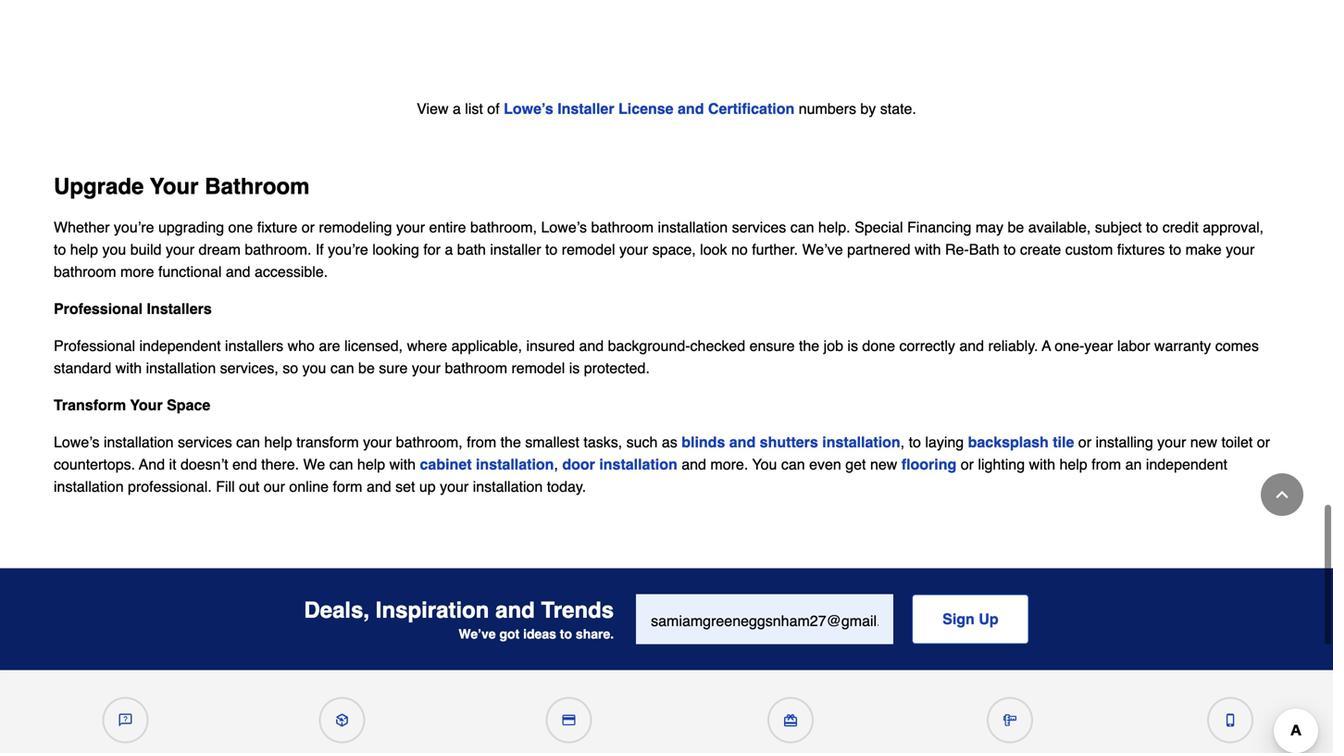 Task type: describe. For each thing, give the bounding box(es) containing it.
installation down such
[[600, 456, 678, 473]]

checked
[[691, 337, 746, 354]]

chevron up image
[[1274, 485, 1292, 504]]

available,
[[1029, 219, 1091, 236]]

smallest
[[525, 434, 580, 451]]

1 vertical spatial bathroom,
[[396, 434, 463, 451]]

be inside whether you're upgrading one fixture or remodeling your entire bathroom, lowe's bathroom installation services can help. special financing may be available, subject to credit approval, to help you build your dream bathroom. if you're looking for a bath installer to remodel your space, look no further. we've partnered with re-bath to create custom fixtures to make your bathroom more functional and accessible.
[[1008, 219, 1025, 236]]

installer
[[490, 241, 541, 258]]

share.
[[576, 627, 614, 641]]

your up the functional
[[166, 241, 195, 258]]

installation inside professional independent installers who are licensed, where applicable, insured and background-checked ensure the job is done correctly and reliably. a one-year labor warranty comes standard with installation services, so you can be sure your bathroom remodel is protected.
[[146, 360, 216, 377]]

more
[[120, 263, 154, 280]]

bathroom.
[[245, 241, 312, 258]]

such
[[627, 434, 658, 451]]

blinds and shutters installation link
[[682, 434, 901, 451]]

cabinet installation , door installation and more. you can even get new flooring
[[420, 456, 957, 473]]

job
[[824, 337, 844, 354]]

licensed,
[[345, 337, 403, 354]]

list
[[465, 100, 483, 117]]

blinds
[[682, 434, 726, 451]]

your inside professional independent installers who are licensed, where applicable, insured and background-checked ensure the job is done correctly and reliably. a one-year labor warranty comes standard with installation services, so you can be sure your bathroom remodel is protected.
[[412, 360, 441, 377]]

credit card image
[[563, 714, 576, 727]]

who
[[288, 337, 315, 354]]

installation inside whether you're upgrading one fixture or remodeling your entire bathroom, lowe's bathroom installation services can help. special financing may be available, subject to credit approval, to help you build your dream bathroom. if you're looking for a bath installer to remodel your space, look no further. we've partnered with re-bath to create custom fixtures to make your bathroom more functional and accessible.
[[658, 219, 728, 236]]

end
[[233, 456, 257, 473]]

you
[[753, 456, 778, 473]]

protected.
[[584, 360, 650, 377]]

we've inside deals, inspiration and trends we've got ideas to share.
[[459, 627, 496, 641]]

bathroom
[[205, 174, 310, 199]]

get
[[846, 456, 867, 473]]

sign up button
[[913, 594, 1030, 644]]

partnered
[[848, 241, 911, 258]]

transform
[[296, 434, 359, 451]]

standard
[[54, 360, 111, 377]]

2 vertical spatial lowe's
[[54, 434, 100, 451]]

it
[[169, 456, 176, 473]]

a
[[1043, 337, 1052, 354]]

done
[[863, 337, 896, 354]]

backsplash tile link
[[969, 434, 1075, 451]]

with inside whether you're upgrading one fixture or remodeling your entire bathroom, lowe's bathroom installation services can help. special financing may be available, subject to credit approval, to help you build your dream bathroom. if you're looking for a bath installer to remodel your space, look no further. we've partnered with re-bath to create custom fixtures to make your bathroom more functional and accessible.
[[915, 241, 942, 258]]

up
[[419, 478, 436, 495]]

you inside professional independent installers who are licensed, where applicable, insured and background-checked ensure the job is done correctly and reliably. a one-year labor warranty comes standard with installation services, so you can be sure your bathroom remodel is protected.
[[302, 360, 326, 377]]

installing
[[1096, 434, 1154, 451]]

ensure
[[750, 337, 795, 354]]

remodel inside whether you're upgrading one fixture or remodeling your entire bathroom, lowe's bathroom installation services can help. special financing may be available, subject to credit approval, to help you build your dream bathroom. if you're looking for a bath installer to remodel your space, look no further. we've partnered with re-bath to create custom fixtures to make your bathroom more functional and accessible.
[[562, 241, 616, 258]]

can inside or installing your new toilet or countertops. and it doesn't end there. we can help with
[[329, 456, 353, 473]]

or right toilet
[[1258, 434, 1271, 451]]

and down blinds at the right bottom
[[682, 456, 707, 473]]

your inside or installing your new toilet or countertops. and it doesn't end there. we can help with
[[1158, 434, 1187, 451]]

cabinet installation link
[[420, 456, 554, 473]]

remodel inside professional independent installers who are licensed, where applicable, insured and background-checked ensure the job is done correctly and reliably. a one-year labor warranty comes standard with installation services, so you can be sure your bathroom remodel is protected.
[[512, 360, 565, 377]]

to up flooring link
[[909, 434, 922, 451]]

1 vertical spatial bathroom
[[54, 263, 116, 280]]

bathroom, inside whether you're upgrading one fixture or remodeling your entire bathroom, lowe's bathroom installation services can help. special financing may be available, subject to credit approval, to help you build your dream bathroom. if you're looking for a bath installer to remodel your space, look no further. we've partnered with re-bath to create custom fixtures to make your bathroom more functional and accessible.
[[471, 219, 537, 236]]

state.
[[881, 100, 917, 117]]

shutters
[[760, 434, 819, 451]]

online
[[289, 478, 329, 495]]

sure
[[379, 360, 408, 377]]

lowe's inside whether you're upgrading one fixture or remodeling your entire bathroom, lowe's bathroom installation services can help. special financing may be available, subject to credit approval, to help you build your dream bathroom. if you're looking for a bath installer to remodel your space, look no further. we've partnered with re-bath to create custom fixtures to make your bathroom more functional and accessible.
[[541, 219, 587, 236]]

upgrade
[[54, 174, 144, 199]]

1 vertical spatial you're
[[328, 241, 368, 258]]

help inside or lighting with help from an independent installation professional. fill out our online form and set up your installation today.
[[1060, 456, 1088, 473]]

by
[[861, 100, 877, 117]]

are
[[319, 337, 340, 354]]

entire
[[429, 219, 466, 236]]

of
[[488, 100, 500, 117]]

numbers
[[799, 100, 857, 117]]

scroll to top element
[[1262, 473, 1304, 516]]

license
[[619, 100, 674, 117]]

1 horizontal spatial is
[[848, 337, 859, 354]]

independent inside or lighting with help from an independent installation professional. fill out our online form and set up your installation today.
[[1147, 456, 1228, 473]]

deals,
[[304, 597, 370, 623]]

0 vertical spatial you're
[[114, 219, 154, 236]]

trends
[[541, 597, 614, 623]]

insured
[[527, 337, 575, 354]]

your right the transform
[[363, 434, 392, 451]]

custom
[[1066, 241, 1114, 258]]

special
[[855, 219, 904, 236]]

or inside whether you're upgrading one fixture or remodeling your entire bathroom, lowe's bathroom installation services can help. special financing may be available, subject to credit approval, to help you build your dream bathroom. if you're looking for a bath installer to remodel your space, look no further. we've partnered with re-bath to create custom fixtures to make your bathroom more functional and accessible.
[[302, 219, 315, 236]]

installation up get at the right of page
[[823, 434, 901, 451]]

approval,
[[1203, 219, 1264, 236]]

dimensions image
[[1004, 714, 1017, 727]]

or installing your new toilet or countertops. and it doesn't end there. we can help with
[[54, 434, 1271, 473]]

make
[[1186, 241, 1222, 258]]

a inside whether you're upgrading one fixture or remodeling your entire bathroom, lowe's bathroom installation services can help. special financing may be available, subject to credit approval, to help you build your dream bathroom. if you're looking for a bath installer to remodel your space, look no further. we've partnered with re-bath to create custom fixtures to make your bathroom more functional and accessible.
[[445, 241, 453, 258]]

whether you're upgrading one fixture or remodeling your entire bathroom, lowe's bathroom installation services can help. special financing may be available, subject to credit approval, to help you build your dream bathroom. if you're looking for a bath installer to remodel your space, look no further. we've partnered with re-bath to create custom fixtures to make your bathroom more functional and accessible.
[[54, 219, 1264, 280]]

upgrading
[[158, 219, 224, 236]]

0 vertical spatial lowe's
[[504, 100, 554, 117]]

ideas
[[523, 627, 557, 641]]

inspiration
[[376, 597, 489, 623]]

one
[[228, 219, 253, 236]]

installation down countertops.
[[54, 478, 124, 495]]

set
[[396, 478, 415, 495]]

flooring link
[[902, 456, 957, 473]]

and inside deals, inspiration and trends we've got ideas to share.
[[496, 597, 535, 623]]

can up end
[[236, 434, 260, 451]]

help.
[[819, 219, 851, 236]]

0 horizontal spatial services
[[178, 434, 232, 451]]

installation down 'smallest'
[[476, 456, 554, 473]]

out
[[239, 478, 260, 495]]

and
[[139, 456, 165, 473]]

transform
[[54, 397, 126, 414]]

help up there.
[[264, 434, 292, 451]]

fixture
[[257, 219, 298, 236]]

got
[[500, 627, 520, 641]]



Task type: locate. For each thing, give the bounding box(es) containing it.
your right installing
[[1158, 434, 1187, 451]]

1 horizontal spatial you
[[302, 360, 326, 377]]

where
[[407, 337, 448, 354]]

lowe's up installer
[[541, 219, 587, 236]]

can left help.
[[791, 219, 815, 236]]

sign up
[[943, 611, 999, 628]]

independent right an
[[1147, 456, 1228, 473]]

1 professional from the top
[[54, 300, 143, 317]]

up
[[979, 611, 999, 628]]

with inside or installing your new toilet or countertops. and it doesn't end there. we can help with
[[390, 456, 416, 473]]

an
[[1126, 456, 1142, 473]]

with inside professional independent installers who are licensed, where applicable, insured and background-checked ensure the job is done correctly and reliably. a one-year labor warranty comes standard with installation services, so you can be sure your bathroom remodel is protected.
[[116, 360, 142, 377]]

a left the list
[[453, 100, 461, 117]]

or down laying
[[961, 456, 974, 473]]

tile
[[1053, 434, 1075, 451]]

look
[[700, 241, 728, 258]]

help inside whether you're upgrading one fixture or remodeling your entire bathroom, lowe's bathroom installation services can help. special financing may be available, subject to credit approval, to help you build your dream bathroom. if you're looking for a bath installer to remodel your space, look no further. we've partnered with re-bath to create custom fixtures to make your bathroom more functional and accessible.
[[70, 241, 98, 258]]

0 horizontal spatial new
[[871, 456, 898, 473]]

bathroom down whether
[[54, 263, 116, 280]]

space,
[[653, 241, 696, 258]]

1 horizontal spatial we've
[[803, 241, 843, 258]]

is right job in the top right of the page
[[848, 337, 859, 354]]

remodel right installer
[[562, 241, 616, 258]]

help up 'form'
[[357, 456, 386, 473]]

0 vertical spatial a
[[453, 100, 461, 117]]

professional installers
[[54, 300, 212, 317]]

help inside or installing your new toilet or countertops. and it doesn't end there. we can help with
[[357, 456, 386, 473]]

door installation link
[[563, 456, 678, 473]]

build
[[130, 241, 162, 258]]

2 vertical spatial bathroom
[[445, 360, 508, 377]]

0 horizontal spatial you
[[102, 241, 126, 258]]

can inside professional independent installers who are licensed, where applicable, insured and background-checked ensure the job is done correctly and reliably. a one-year labor warranty comes standard with installation services, so you can be sure your bathroom remodel is protected.
[[331, 360, 354, 377]]

your left space,
[[620, 241, 649, 258]]

0 horizontal spatial bathroom,
[[396, 434, 463, 451]]

today.
[[547, 478, 586, 495]]

remodel
[[562, 241, 616, 258], [512, 360, 565, 377]]

we've left got
[[459, 627, 496, 641]]

your for transform
[[130, 397, 163, 414]]

professional up standard
[[54, 337, 135, 354]]

with inside or lighting with help from an independent installation professional. fill out our online form and set up your installation today.
[[1030, 456, 1056, 473]]

comes
[[1216, 337, 1260, 354]]

services up doesn't
[[178, 434, 232, 451]]

0 vertical spatial you
[[102, 241, 126, 258]]

your for upgrade
[[150, 174, 199, 199]]

and up more.
[[730, 434, 756, 451]]

lowe's up countertops.
[[54, 434, 100, 451]]

installation up space,
[[658, 219, 728, 236]]

0 vertical spatial is
[[848, 337, 859, 354]]

doesn't
[[181, 456, 228, 473]]

0 horizontal spatial be
[[359, 360, 375, 377]]

your left space
[[130, 397, 163, 414]]

view a list of lowe's installer license and certification numbers by state.
[[417, 100, 917, 117]]

from inside or lighting with help from an independent installation professional. fill out our online form and set up your installation today.
[[1092, 456, 1122, 473]]

0 vertical spatial independent
[[139, 337, 221, 354]]

and left reliably.
[[960, 337, 985, 354]]

and inside or lighting with help from an independent installation professional. fill out our online form and set up your installation today.
[[367, 478, 391, 495]]

labor
[[1118, 337, 1151, 354]]

1 horizontal spatial be
[[1008, 219, 1025, 236]]

flooring
[[902, 456, 957, 473]]

and up got
[[496, 597, 535, 623]]

and left set
[[367, 478, 391, 495]]

your
[[396, 219, 425, 236], [166, 241, 195, 258], [620, 241, 649, 258], [1227, 241, 1255, 258], [412, 360, 441, 377], [363, 434, 392, 451], [1158, 434, 1187, 451], [440, 478, 469, 495]]

you inside whether you're upgrading one fixture or remodeling your entire bathroom, lowe's bathroom installation services can help. special financing may be available, subject to credit approval, to help you build your dream bathroom. if you're looking for a bath installer to remodel your space, look no further. we've partnered with re-bath to create custom fixtures to make your bathroom more functional and accessible.
[[102, 241, 126, 258]]

0 vertical spatial bathroom
[[591, 219, 654, 236]]

1 horizontal spatial bathroom,
[[471, 219, 537, 236]]

and inside whether you're upgrading one fixture or remodeling your entire bathroom, lowe's bathroom installation services can help. special financing may be available, subject to credit approval, to help you build your dream bathroom. if you're looking for a bath installer to remodel your space, look no further. we've partnered with re-bath to create custom fixtures to make your bathroom more functional and accessible.
[[226, 263, 251, 280]]

from up 'cabinet installation' link
[[467, 434, 497, 451]]

0 horizontal spatial you're
[[114, 219, 154, 236]]

1 vertical spatial remodel
[[512, 360, 565, 377]]

1 vertical spatial professional
[[54, 337, 135, 354]]

be inside professional independent installers who are licensed, where applicable, insured and background-checked ensure the job is done correctly and reliably. a one-year labor warranty comes standard with installation services, so you can be sure your bathroom remodel is protected.
[[359, 360, 375, 377]]

sign up form
[[637, 594, 1030, 644]]

0 vertical spatial be
[[1008, 219, 1025, 236]]

0 vertical spatial new
[[1191, 434, 1218, 451]]

further.
[[752, 241, 798, 258]]

you right the so
[[302, 360, 326, 377]]

help down whether
[[70, 241, 98, 258]]

even
[[810, 456, 842, 473]]

installers
[[225, 337, 284, 354]]

lowe's right of
[[504, 100, 554, 117]]

,
[[901, 434, 905, 451], [554, 456, 558, 473]]

bathroom, up cabinet
[[396, 434, 463, 451]]

applicable,
[[452, 337, 523, 354]]

1 vertical spatial lowe's
[[541, 219, 587, 236]]

reliably.
[[989, 337, 1039, 354]]

1 horizontal spatial services
[[732, 219, 787, 236]]

your up looking
[[396, 219, 425, 236]]

new left toilet
[[1191, 434, 1218, 451]]

1 horizontal spatial independent
[[1147, 456, 1228, 473]]

0 vertical spatial the
[[799, 337, 820, 354]]

may
[[976, 219, 1004, 236]]

the up 'cabinet installation' link
[[501, 434, 521, 451]]

sign
[[943, 611, 975, 628]]

to
[[1147, 219, 1159, 236], [54, 241, 66, 258], [546, 241, 558, 258], [1004, 241, 1016, 258], [1170, 241, 1182, 258], [909, 434, 922, 451], [560, 627, 572, 641]]

we've inside whether you're upgrading one fixture or remodeling your entire bathroom, lowe's bathroom installation services can help. special financing may be available, subject to credit approval, to help you build your dream bathroom. if you're looking for a bath installer to remodel your space, look no further. we've partnered with re-bath to create custom fixtures to make your bathroom more functional and accessible.
[[803, 241, 843, 258]]

installation up and
[[104, 434, 174, 451]]

or right tile
[[1079, 434, 1092, 451]]

for
[[424, 241, 441, 258]]

with down financing
[[915, 241, 942, 258]]

new inside or installing your new toilet or countertops. and it doesn't end there. we can help with
[[1191, 434, 1218, 451]]

customer care image
[[119, 714, 132, 727]]

independent inside professional independent installers who are licensed, where applicable, insured and background-checked ensure the job is done correctly and reliably. a one-year labor warranty comes standard with installation services, so you can be sure your bathroom remodel is protected.
[[139, 337, 221, 354]]

Email Address email field
[[637, 594, 894, 644]]

functional
[[158, 263, 222, 280]]

1 horizontal spatial ,
[[901, 434, 905, 451]]

services
[[732, 219, 787, 236], [178, 434, 232, 451]]

professional inside professional independent installers who are licensed, where applicable, insured and background-checked ensure the job is done correctly and reliably. a one-year labor warranty comes standard with installation services, so you can be sure your bathroom remodel is protected.
[[54, 337, 135, 354]]

1 vertical spatial ,
[[554, 456, 558, 473]]

transform your space
[[54, 397, 211, 414]]

to right installer
[[546, 241, 558, 258]]

professional for professional independent installers who are licensed, where applicable, insured and background-checked ensure the job is done correctly and reliably. a one-year labor warranty comes standard with installation services, so you can be sure your bathroom remodel is protected.
[[54, 337, 135, 354]]

one-
[[1055, 337, 1085, 354]]

0 horizontal spatial we've
[[459, 627, 496, 641]]

to right bath
[[1004, 241, 1016, 258]]

independent down installers
[[139, 337, 221, 354]]

1 vertical spatial services
[[178, 434, 232, 451]]

and up protected.
[[579, 337, 604, 354]]

bathroom down applicable,
[[445, 360, 508, 377]]

1 vertical spatial new
[[871, 456, 898, 473]]

the inside professional independent installers who are licensed, where applicable, insured and background-checked ensure the job is done correctly and reliably. a one-year labor warranty comes standard with installation services, so you can be sure your bathroom remodel is protected.
[[799, 337, 820, 354]]

or right fixture on the top
[[302, 219, 315, 236]]

pickup image
[[336, 714, 349, 727]]

0 vertical spatial ,
[[901, 434, 905, 451]]

looking
[[373, 241, 420, 258]]

create
[[1021, 241, 1062, 258]]

1 horizontal spatial the
[[799, 337, 820, 354]]

accessible.
[[255, 263, 328, 280]]

the left job in the top right of the page
[[799, 337, 820, 354]]

services inside whether you're upgrading one fixture or remodeling your entire bathroom, lowe's bathroom installation services can help. special financing may be available, subject to credit approval, to help you build your dream bathroom. if you're looking for a bath installer to remodel your space, look no further. we've partnered with re-bath to create custom fixtures to make your bathroom more functional and accessible.
[[732, 219, 787, 236]]

form
[[333, 478, 363, 495]]

our
[[264, 478, 285, 495]]

we've down help.
[[803, 241, 843, 258]]

or lighting with help from an independent installation professional. fill out our online form and set up your installation today.
[[54, 456, 1228, 495]]

or inside or lighting with help from an independent installation professional. fill out our online form and set up your installation today.
[[961, 456, 974, 473]]

gift card image
[[784, 714, 797, 727]]

lighting
[[979, 456, 1025, 473]]

fixtures
[[1118, 241, 1166, 258]]

help
[[70, 241, 98, 258], [264, 434, 292, 451], [357, 456, 386, 473], [1060, 456, 1088, 473]]

, down 'smallest'
[[554, 456, 558, 473]]

1 horizontal spatial from
[[1092, 456, 1122, 473]]

installer
[[558, 100, 615, 117]]

1 vertical spatial be
[[359, 360, 375, 377]]

with down "backsplash tile" link
[[1030, 456, 1056, 473]]

deals, inspiration and trends we've got ideas to share.
[[304, 597, 614, 641]]

you're up build
[[114, 219, 154, 236]]

so
[[283, 360, 298, 377]]

can down are at the left of the page
[[331, 360, 354, 377]]

be right may
[[1008, 219, 1025, 236]]

new right get at the right of page
[[871, 456, 898, 473]]

your inside or lighting with help from an independent installation professional. fill out our online form and set up your installation today.
[[440, 478, 469, 495]]

0 vertical spatial your
[[150, 174, 199, 199]]

can down the blinds and shutters installation link
[[782, 456, 806, 473]]

to inside deals, inspiration and trends we've got ideas to share.
[[560, 627, 572, 641]]

bathroom,
[[471, 219, 537, 236], [396, 434, 463, 451]]

can inside whether you're upgrading one fixture or remodeling your entire bathroom, lowe's bathroom installation services can help. special financing may be available, subject to credit approval, to help you build your dream bathroom. if you're looking for a bath installer to remodel your space, look no further. we've partnered with re-bath to create custom fixtures to make your bathroom more functional and accessible.
[[791, 219, 815, 236]]

with up transform your space
[[116, 360, 142, 377]]

0 vertical spatial services
[[732, 219, 787, 236]]

1 vertical spatial a
[[445, 241, 453, 258]]

0 vertical spatial professional
[[54, 300, 143, 317]]

bathroom up space,
[[591, 219, 654, 236]]

to down the credit
[[1170, 241, 1182, 258]]

professional
[[54, 300, 143, 317], [54, 337, 135, 354]]

with up set
[[390, 456, 416, 473]]

backsplash
[[969, 434, 1049, 451]]

remodeling
[[319, 219, 392, 236]]

to up "fixtures"
[[1147, 219, 1159, 236]]

0 vertical spatial we've
[[803, 241, 843, 258]]

is down insured
[[569, 360, 580, 377]]

certification
[[709, 100, 795, 117]]

toilet
[[1222, 434, 1254, 451]]

2 professional from the top
[[54, 337, 135, 354]]

new
[[1191, 434, 1218, 451], [871, 456, 898, 473]]

0 vertical spatial remodel
[[562, 241, 616, 258]]

professional down more
[[54, 300, 143, 317]]

bath
[[457, 241, 486, 258]]

year
[[1085, 337, 1114, 354]]

countertops.
[[54, 456, 135, 473]]

installation
[[658, 219, 728, 236], [146, 360, 216, 377], [104, 434, 174, 451], [823, 434, 901, 451], [476, 456, 554, 473], [600, 456, 678, 473], [54, 478, 124, 495], [473, 478, 543, 495]]

warranty
[[1155, 337, 1212, 354]]

0 horizontal spatial bathroom
[[54, 263, 116, 280]]

can up 'form'
[[329, 456, 353, 473]]

remodel down insured
[[512, 360, 565, 377]]

1 horizontal spatial you're
[[328, 241, 368, 258]]

you left build
[[102, 241, 126, 258]]

as
[[662, 434, 678, 451]]

1 vertical spatial independent
[[1147, 456, 1228, 473]]

whether
[[54, 219, 110, 236]]

bathroom
[[591, 219, 654, 236], [54, 263, 116, 280], [445, 360, 508, 377]]

a right for
[[445, 241, 453, 258]]

correctly
[[900, 337, 956, 354]]

0 horizontal spatial independent
[[139, 337, 221, 354]]

can
[[791, 219, 815, 236], [331, 360, 354, 377], [236, 434, 260, 451], [329, 456, 353, 473], [782, 456, 806, 473]]

and down dream
[[226, 263, 251, 280]]

credit
[[1163, 219, 1199, 236]]

your down where
[[412, 360, 441, 377]]

background-
[[608, 337, 691, 354]]

professional independent installers who are licensed, where applicable, insured and background-checked ensure the job is done correctly and reliably. a one-year labor warranty comes standard with installation services, so you can be sure your bathroom remodel is protected.
[[54, 337, 1260, 377]]

0 horizontal spatial from
[[467, 434, 497, 451]]

your up upgrading
[[150, 174, 199, 199]]

1 horizontal spatial bathroom
[[445, 360, 508, 377]]

1 vertical spatial the
[[501, 434, 521, 451]]

bathroom inside professional independent installers who are licensed, where applicable, insured and background-checked ensure the job is done correctly and reliably. a one-year labor warranty comes standard with installation services, so you can be sure your bathroom remodel is protected.
[[445, 360, 508, 377]]

space
[[167, 397, 211, 414]]

you're down remodeling
[[328, 241, 368, 258]]

we've
[[803, 241, 843, 258], [459, 627, 496, 641]]

professional for professional installers
[[54, 300, 143, 317]]

to down whether
[[54, 241, 66, 258]]

1 vertical spatial your
[[130, 397, 163, 414]]

fill
[[216, 478, 235, 495]]

0 vertical spatial bathroom,
[[471, 219, 537, 236]]

0 horizontal spatial the
[[501, 434, 521, 451]]

there.
[[261, 456, 299, 473]]

professional.
[[128, 478, 212, 495]]

1 vertical spatial you
[[302, 360, 326, 377]]

from left an
[[1092, 456, 1122, 473]]

financing
[[908, 219, 972, 236]]

, up flooring link
[[901, 434, 905, 451]]

bathroom, up installer
[[471, 219, 537, 236]]

dream
[[199, 241, 241, 258]]

2 horizontal spatial bathroom
[[591, 219, 654, 236]]

and right "license"
[[678, 100, 704, 117]]

view
[[417, 100, 449, 117]]

independent
[[139, 337, 221, 354], [1147, 456, 1228, 473]]

1 vertical spatial we've
[[459, 627, 496, 641]]

0 horizontal spatial ,
[[554, 456, 558, 473]]

installation down 'cabinet installation' link
[[473, 478, 543, 495]]

is
[[848, 337, 859, 354], [569, 360, 580, 377]]

0 vertical spatial from
[[467, 434, 497, 451]]

services up further.
[[732, 219, 787, 236]]

installers
[[147, 300, 212, 317]]

be down licensed,
[[359, 360, 375, 377]]

if
[[316, 241, 324, 258]]

installation up space
[[146, 360, 216, 377]]

1 horizontal spatial new
[[1191, 434, 1218, 451]]

to right "ideas"
[[560, 627, 572, 641]]

1 vertical spatial is
[[569, 360, 580, 377]]

your down approval,
[[1227, 241, 1255, 258]]

your down cabinet
[[440, 478, 469, 495]]

lowe's installer license and certification link
[[504, 100, 795, 117]]

1 vertical spatial from
[[1092, 456, 1122, 473]]

mobile image
[[1225, 714, 1238, 727]]

and
[[678, 100, 704, 117], [226, 263, 251, 280], [579, 337, 604, 354], [960, 337, 985, 354], [730, 434, 756, 451], [682, 456, 707, 473], [367, 478, 391, 495], [496, 597, 535, 623]]

0 horizontal spatial is
[[569, 360, 580, 377]]

help down tile
[[1060, 456, 1088, 473]]



Task type: vqa. For each thing, say whether or not it's contained in the screenshot.
Delivery
no



